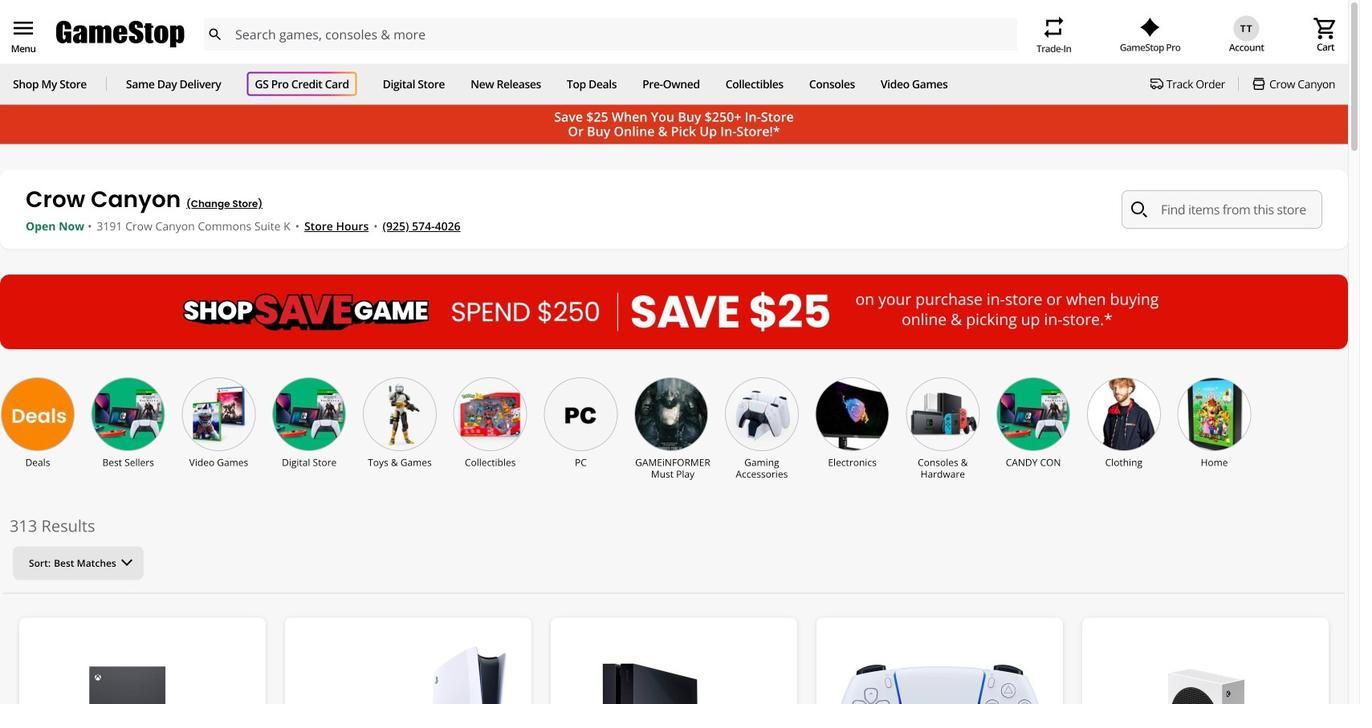 Task type: vqa. For each thing, say whether or not it's contained in the screenshot.
search icon
yes



Task type: locate. For each thing, give the bounding box(es) containing it.
None search field
[[203, 18, 1017, 50]]

gamestop pro icon image
[[1140, 18, 1160, 37]]

Search games, consoles & more search field
[[235, 18, 988, 50]]

search icon image
[[1131, 201, 1147, 218]]



Task type: describe. For each thing, give the bounding box(es) containing it.
Find items from this store field
[[1122, 190, 1322, 229]]

gamestop image
[[56, 19, 185, 50]]



